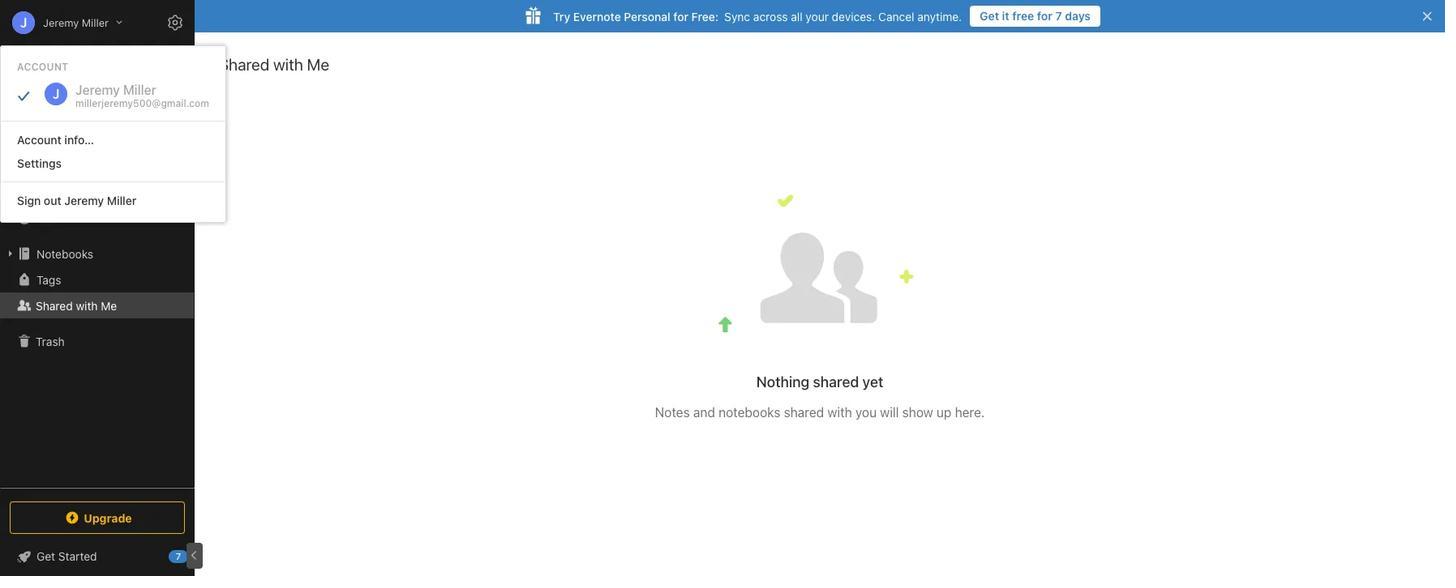 Task type: vqa. For each thing, say whether or not it's contained in the screenshot.
Superscript icon on the right top
no



Task type: describe. For each thing, give the bounding box(es) containing it.
try
[[553, 9, 570, 23]]

tasks button
[[0, 205, 194, 231]]

new
[[36, 92, 59, 106]]

get for get started
[[37, 550, 55, 564]]

dropdown list menu
[[1, 114, 226, 213]]

jeremy inside dropdown list "menu"
[[64, 194, 104, 208]]

you
[[856, 406, 877, 420]]

shortcuts
[[37, 159, 87, 173]]

trash link
[[0, 329, 194, 354]]

expand notebooks image
[[4, 247, 17, 260]]

7 inside 'button'
[[1056, 9, 1062, 23]]

settings
[[17, 157, 62, 170]]

notebooks
[[719, 406, 781, 420]]

trash
[[36, 335, 65, 348]]

for for 7
[[1037, 9, 1053, 23]]

will
[[880, 406, 899, 420]]

try evernote personal for free: sync across all your devices. cancel anytime.
[[553, 9, 962, 23]]

sign
[[17, 194, 41, 208]]

notes for notes and notebooks shared with you will show up here.
[[655, 406, 690, 420]]

tags
[[37, 273, 61, 287]]

0 vertical spatial shared with me
[[219, 55, 329, 74]]

it
[[1002, 9, 1010, 23]]

1 horizontal spatial me
[[307, 55, 329, 74]]

new button
[[10, 85, 185, 114]]

yet
[[863, 374, 884, 391]]

free
[[1013, 9, 1034, 23]]

get for get it free for 7 days
[[980, 9, 999, 23]]

free:
[[692, 9, 719, 23]]

evernote
[[573, 9, 621, 23]]

devices.
[[832, 9, 876, 23]]

settings link
[[1, 152, 226, 175]]

across
[[753, 9, 788, 23]]

2 horizontal spatial with
[[828, 406, 852, 420]]

all
[[791, 9, 803, 23]]

for for free:
[[674, 9, 689, 23]]

and
[[693, 406, 715, 420]]

anytime.
[[918, 9, 962, 23]]

1 vertical spatial shared
[[784, 406, 824, 420]]

jeremy inside field
[[43, 16, 79, 29]]

sync
[[725, 9, 750, 23]]

home
[[36, 133, 67, 147]]

jeremy miller
[[43, 16, 109, 29]]

notebooks
[[37, 247, 93, 261]]

show
[[903, 406, 933, 420]]

get started
[[37, 550, 97, 564]]

shortcuts button
[[0, 153, 194, 179]]

1 vertical spatial shared
[[36, 299, 73, 313]]

Account field
[[0, 6, 122, 39]]

notes for notes
[[36, 185, 67, 199]]

click to collapse image
[[189, 547, 201, 566]]

cancel
[[879, 9, 915, 23]]

miller inside dropdown list "menu"
[[107, 194, 136, 208]]

get it free for 7 days
[[980, 9, 1091, 23]]

notes link
[[0, 179, 194, 205]]



Task type: locate. For each thing, give the bounding box(es) containing it.
0 horizontal spatial me
[[101, 299, 117, 313]]

1 account from the top
[[17, 61, 69, 73]]

jeremy right 'out'
[[64, 194, 104, 208]]

1 horizontal spatial with
[[273, 55, 303, 74]]

me
[[307, 55, 329, 74], [101, 299, 117, 313]]

get inside 'button'
[[980, 9, 999, 23]]

7
[[1056, 9, 1062, 23], [176, 552, 181, 562]]

with inside tree
[[76, 299, 98, 313]]

tags button
[[0, 267, 194, 293]]

sign out jeremy miller
[[17, 194, 136, 208]]

miller up search text box
[[82, 16, 109, 29]]

1 vertical spatial jeremy
[[64, 194, 104, 208]]

upgrade
[[84, 511, 132, 525]]

2 vertical spatial with
[[828, 406, 852, 420]]

for left 'free:'
[[674, 9, 689, 23]]

1 horizontal spatial get
[[980, 9, 999, 23]]

home link
[[0, 127, 195, 153]]

get
[[980, 9, 999, 23], [37, 550, 55, 564]]

notes
[[36, 185, 67, 199], [655, 406, 690, 420]]

shared with me element
[[195, 32, 1446, 577]]

tree
[[0, 127, 195, 488]]

for right free
[[1037, 9, 1053, 23]]

0 vertical spatial notes
[[36, 185, 67, 199]]

1 vertical spatial 7
[[176, 552, 181, 562]]

settings image
[[165, 13, 185, 32]]

shared up notes and notebooks shared with you will show up here.
[[813, 374, 859, 391]]

here.
[[955, 406, 985, 420]]

account up 'settings'
[[17, 133, 61, 147]]

7 left days
[[1056, 9, 1062, 23]]

0 vertical spatial account
[[17, 61, 69, 73]]

0 vertical spatial get
[[980, 9, 999, 23]]

notes left and
[[655, 406, 690, 420]]

0 horizontal spatial shared with me
[[36, 299, 117, 313]]

notes up tasks
[[36, 185, 67, 199]]

1 horizontal spatial shared
[[219, 55, 270, 74]]

with
[[273, 55, 303, 74], [76, 299, 98, 313], [828, 406, 852, 420]]

tree containing home
[[0, 127, 195, 488]]

2 for from the left
[[674, 9, 689, 23]]

tasks
[[36, 211, 65, 225]]

1 vertical spatial notes
[[655, 406, 690, 420]]

account up new
[[17, 61, 69, 73]]

get left 'it'
[[980, 9, 999, 23]]

miller down settings link at top left
[[107, 194, 136, 208]]

0 vertical spatial shared
[[219, 55, 270, 74]]

jeremy up search text box
[[43, 16, 79, 29]]

1 horizontal spatial 7
[[1056, 9, 1062, 23]]

0 horizontal spatial shared
[[36, 299, 73, 313]]

0 vertical spatial me
[[307, 55, 329, 74]]

2 account from the top
[[17, 133, 61, 147]]

1 vertical spatial me
[[101, 299, 117, 313]]

personal
[[624, 9, 671, 23]]

notes inside shared with me element
[[655, 406, 690, 420]]

account inside dropdown list "menu"
[[17, 133, 61, 147]]

1 vertical spatial with
[[76, 299, 98, 313]]

shared with me link
[[0, 293, 194, 319]]

0 vertical spatial 7
[[1056, 9, 1062, 23]]

info…
[[64, 133, 94, 147]]

0 horizontal spatial notes
[[36, 185, 67, 199]]

notebooks link
[[0, 241, 194, 267]]

0 vertical spatial miller
[[82, 16, 109, 29]]

get left the started
[[37, 550, 55, 564]]

notes and notebooks shared with you will show up here.
[[655, 406, 985, 420]]

account info… link
[[1, 128, 226, 152]]

account for account info…
[[17, 133, 61, 147]]

0 horizontal spatial for
[[674, 9, 689, 23]]

0 horizontal spatial get
[[37, 550, 55, 564]]

Help and Learning task checklist field
[[0, 544, 195, 570]]

nothing shared yet
[[757, 374, 884, 391]]

1 vertical spatial miller
[[107, 194, 136, 208]]

account for account
[[17, 61, 69, 73]]

0 vertical spatial shared
[[813, 374, 859, 391]]

7 left click to collapse image
[[176, 552, 181, 562]]

None search field
[[21, 47, 174, 76]]

nothing
[[757, 374, 810, 391]]

sign out jeremy miller link
[[1, 189, 226, 213]]

days
[[1065, 9, 1091, 23]]

for inside 'button'
[[1037, 9, 1053, 23]]

1 horizontal spatial for
[[1037, 9, 1053, 23]]

1 vertical spatial shared with me
[[36, 299, 117, 313]]

shared down nothing shared yet
[[784, 406, 824, 420]]

me inside tree
[[101, 299, 117, 313]]

0 vertical spatial with
[[273, 55, 303, 74]]

out
[[44, 194, 61, 208]]

for
[[1037, 9, 1053, 23], [674, 9, 689, 23]]

shared with me
[[219, 55, 329, 74], [36, 299, 117, 313]]

account
[[17, 61, 69, 73], [17, 133, 61, 147]]

1 horizontal spatial notes
[[655, 406, 690, 420]]

started
[[58, 550, 97, 564]]

7 inside help and learning task checklist 'field'
[[176, 552, 181, 562]]

1 vertical spatial get
[[37, 550, 55, 564]]

0 horizontal spatial 7
[[176, 552, 181, 562]]

upgrade button
[[10, 502, 185, 535]]

1 for from the left
[[1037, 9, 1053, 23]]

jeremy
[[43, 16, 79, 29], [64, 194, 104, 208]]

account info…
[[17, 133, 94, 147]]

shared
[[219, 55, 270, 74], [36, 299, 73, 313]]

get inside help and learning task checklist 'field'
[[37, 550, 55, 564]]

Search text field
[[21, 47, 174, 76]]

miller
[[82, 16, 109, 29], [107, 194, 136, 208]]

your
[[806, 9, 829, 23]]

0 horizontal spatial with
[[76, 299, 98, 313]]

1 horizontal spatial shared with me
[[219, 55, 329, 74]]

0 vertical spatial jeremy
[[43, 16, 79, 29]]

up
[[937, 406, 952, 420]]

miller inside field
[[82, 16, 109, 29]]

get it free for 7 days button
[[970, 6, 1101, 27]]

1 vertical spatial account
[[17, 133, 61, 147]]

shared
[[813, 374, 859, 391], [784, 406, 824, 420]]



